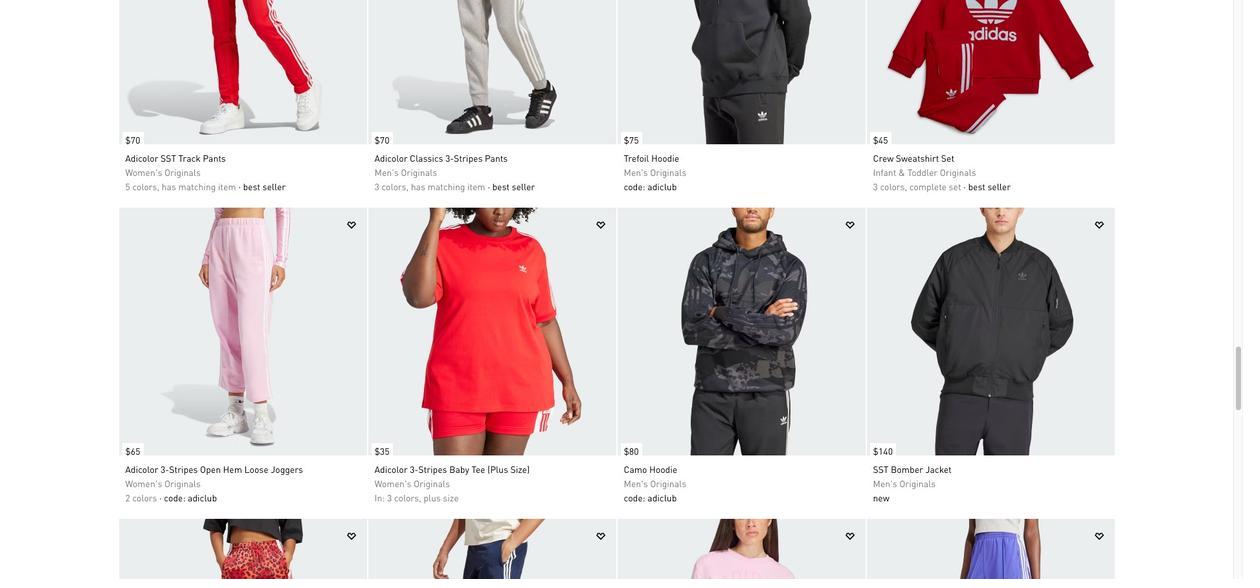 Task type: locate. For each thing, give the bounding box(es) containing it.
has
[[162, 181, 176, 193], [411, 181, 425, 193]]

1 has from the left
[[162, 181, 176, 193]]

2 matching from the left
[[428, 181, 465, 193]]

toddler
[[908, 167, 938, 178]]

· inside adicolor classics 3-stripes pants men's originals 3 colors, has matching item · best seller
[[488, 181, 490, 193]]

adiclub inside trefoil hoodie men's originals code: adiclub
[[648, 181, 677, 193]]

2 $70 from the left
[[375, 134, 390, 146]]

hoodie right trefoil
[[651, 152, 679, 164]]

originals inside adicolor classics 3-stripes pants men's originals 3 colors, has matching item · best seller
[[401, 167, 437, 178]]

stripes inside adicolor classics 3-stripes pants men's originals 3 colors, has matching item · best seller
[[454, 152, 483, 164]]

plus
[[424, 492, 441, 504]]

seller inside crew sweatshirt set infant & toddler originals 3 colors, complete set · best seller
[[988, 181, 1011, 193]]

adiclub
[[648, 181, 677, 193], [188, 492, 217, 504], [648, 492, 677, 504]]

pants inside adicolor classics 3-stripes pants men's originals 3 colors, has matching item · best seller
[[485, 152, 508, 164]]

code: for trefoil hoodie men's originals code: adiclub
[[624, 181, 646, 193]]

0 horizontal spatial 3
[[375, 181, 379, 193]]

infant
[[873, 167, 897, 178]]

matching down track
[[178, 181, 216, 193]]

pants
[[203, 152, 226, 164], [485, 152, 508, 164]]

1 horizontal spatial 3-
[[410, 464, 419, 476]]

hoodie inside camo hoodie men's originals code: adiclub
[[650, 464, 678, 476]]

$75 link
[[618, 126, 642, 148]]

$75
[[624, 134, 639, 146]]

adiclub inside camo hoodie men's originals code: adiclub
[[648, 492, 677, 504]]

women's originals pink adicolor 3-stripes open hem loose joggers image
[[119, 208, 367, 456]]

1 seller from the left
[[263, 181, 286, 193]]

tee
[[472, 464, 485, 476]]

sst left track
[[161, 152, 176, 164]]

3 inside crew sweatshirt set infant & toddler originals 3 colors, complete set · best seller
[[873, 181, 878, 193]]

seller for adicolor sst track pants women's originals 5 colors, has matching item · best seller
[[263, 181, 286, 193]]

1 pants from the left
[[203, 152, 226, 164]]

$70 link for adicolor classics 3-stripes pants men's originals 3 colors, has matching item · best seller
[[368, 126, 393, 148]]

women's
[[125, 167, 162, 178], [125, 478, 162, 490], [375, 478, 412, 490]]

5
[[125, 181, 130, 193]]

set
[[942, 152, 955, 164]]

code: inside camo hoodie men's originals code: adiclub
[[624, 492, 646, 504]]

1 vertical spatial hoodie
[[650, 464, 678, 476]]

adicolor inside adicolor 3-stripes open hem loose joggers women's originals 2 colors · code: adiclub
[[125, 464, 158, 476]]

best inside the adicolor sst track pants women's originals 5 colors, has matching item · best seller
[[243, 181, 260, 193]]

seller inside the adicolor sst track pants women's originals 5 colors, has matching item · best seller
[[263, 181, 286, 193]]

2 seller from the left
[[512, 181, 535, 193]]

$70
[[125, 134, 140, 146], [375, 134, 390, 146]]

(plus
[[488, 464, 508, 476]]

2 has from the left
[[411, 181, 425, 193]]

originals inside the adicolor 3-stripes baby tee (plus size) women's originals in: 3 colors, plus size
[[414, 478, 450, 490]]

seller inside adicolor classics 3-stripes pants men's originals 3 colors, has matching item · best seller
[[512, 181, 535, 193]]

classics
[[410, 152, 443, 164]]

has inside the adicolor sst track pants women's originals 5 colors, has matching item · best seller
[[162, 181, 176, 193]]

camo hoodie men's originals code: adiclub
[[624, 464, 687, 504]]

1 $70 from the left
[[125, 134, 140, 146]]

item
[[218, 181, 236, 193], [467, 181, 486, 193]]

$80
[[624, 446, 639, 457]]

· inside adicolor 3-stripes open hem loose joggers women's originals 2 colors · code: adiclub
[[159, 492, 162, 504]]

0 horizontal spatial pants
[[203, 152, 226, 164]]

men's
[[375, 167, 399, 178], [624, 167, 648, 178], [624, 478, 648, 490], [873, 478, 897, 490]]

stripes for adicolor 3-stripes baby tee (plus size) women's originals in: 3 colors, plus size
[[419, 464, 447, 476]]

colors, inside crew sweatshirt set infant & toddler originals 3 colors, complete set · best seller
[[880, 181, 908, 193]]

colors,
[[132, 181, 159, 193], [382, 181, 409, 193], [880, 181, 908, 193], [394, 492, 421, 504]]

adicolor down $65 at the left bottom
[[125, 464, 158, 476]]

0 horizontal spatial matching
[[178, 181, 216, 193]]

3- inside adicolor 3-stripes open hem loose joggers women's originals 2 colors · code: adiclub
[[161, 464, 169, 476]]

0 horizontal spatial 3-
[[161, 464, 169, 476]]

matching down classics
[[428, 181, 465, 193]]

women's inside adicolor 3-stripes open hem loose joggers women's originals 2 colors · code: adiclub
[[125, 478, 162, 490]]

stripes left baby
[[419, 464, 447, 476]]

women's up in:
[[375, 478, 412, 490]]

2 pants from the left
[[485, 152, 508, 164]]

adicolor down $35 at left bottom
[[375, 464, 408, 476]]

hoodie right camo
[[650, 464, 678, 476]]

· inside the adicolor sst track pants women's originals 5 colors, has matching item · best seller
[[238, 181, 241, 193]]

· for crew sweatshirt set
[[964, 181, 966, 193]]

size)
[[511, 464, 530, 476]]

3 inside adicolor classics 3-stripes pants men's originals 3 colors, has matching item · best seller
[[375, 181, 379, 193]]

sst
[[161, 152, 176, 164], [873, 464, 889, 476]]

3-
[[445, 152, 454, 164], [161, 464, 169, 476], [410, 464, 419, 476]]

has right 5
[[162, 181, 176, 193]]

1 best from the left
[[243, 181, 260, 193]]

2 $70 link from the left
[[368, 126, 393, 148]]

3- for adicolor 3-stripes baby tee (plus size)
[[410, 464, 419, 476]]

crew
[[873, 152, 894, 164]]

code: down camo
[[624, 492, 646, 504]]

3- inside adicolor classics 3-stripes pants men's originals 3 colors, has matching item · best seller
[[445, 152, 454, 164]]

adiclub for camo hoodie men's originals code: adiclub
[[648, 492, 677, 504]]

1 horizontal spatial $70 link
[[368, 126, 393, 148]]

3 for adicolor classics 3-stripes pants men's originals 3 colors, has matching item · best seller
[[375, 181, 379, 193]]

women's inside the adicolor 3-stripes baby tee (plus size) women's originals in: 3 colors, plus size
[[375, 478, 412, 490]]

hoodie inside trefoil hoodie men's originals code: adiclub
[[651, 152, 679, 164]]

has down classics
[[411, 181, 425, 193]]

originals inside trefoil hoodie men's originals code: adiclub
[[650, 167, 687, 178]]

crew sweatshirt set infant & toddler originals 3 colors, complete set · best seller
[[873, 152, 1011, 193]]

adicolor up 5
[[125, 152, 158, 164]]

$35
[[375, 446, 390, 457]]

2 horizontal spatial seller
[[988, 181, 1011, 193]]

$140
[[873, 446, 893, 457]]

1 matching from the left
[[178, 181, 216, 193]]

colors
[[132, 492, 157, 504]]

1 horizontal spatial seller
[[512, 181, 535, 193]]

originals inside sst bomber jacket men's originals new
[[900, 478, 936, 490]]

women's up 5
[[125, 167, 162, 178]]

2 horizontal spatial best
[[968, 181, 986, 193]]

sst bomber jacket men's originals new
[[873, 464, 952, 504]]

adicolor classics 3-stripes pants men's originals 3 colors, has matching item · best seller
[[375, 152, 535, 193]]

adicolor for adicolor sst track pants
[[125, 152, 158, 164]]

1 item from the left
[[218, 181, 236, 193]]

men's inside sst bomber jacket men's originals new
[[873, 478, 897, 490]]

$65 link
[[119, 437, 144, 459]]

1 horizontal spatial $70
[[375, 134, 390, 146]]

colors, inside the adicolor sst track pants women's originals 5 colors, has matching item · best seller
[[132, 181, 159, 193]]

1 horizontal spatial has
[[411, 181, 425, 193]]

sst down $140
[[873, 464, 889, 476]]

best for 5 colors, has matching item
[[243, 181, 260, 193]]

best for 3 colors, complete set
[[968, 181, 986, 193]]

complete
[[910, 181, 947, 193]]

best
[[243, 181, 260, 193], [493, 181, 510, 193], [968, 181, 986, 193]]

3 best from the left
[[968, 181, 986, 193]]

$70 for adicolor sst track pants
[[125, 134, 140, 146]]

sst inside sst bomber jacket men's originals new
[[873, 464, 889, 476]]

adicolor left classics
[[375, 152, 408, 164]]

code: down trefoil
[[624, 181, 646, 193]]

code:
[[624, 181, 646, 193], [164, 492, 186, 504], [624, 492, 646, 504]]

colors, inside adicolor classics 3-stripes pants men's originals 3 colors, has matching item · best seller
[[382, 181, 409, 193]]

1 horizontal spatial stripes
[[419, 464, 447, 476]]

2 best from the left
[[493, 181, 510, 193]]

size
[[443, 492, 459, 504]]

3- inside the adicolor 3-stripes baby tee (plus size) women's originals in: 3 colors, plus size
[[410, 464, 419, 476]]

0 horizontal spatial seller
[[263, 181, 286, 193]]

women's up colors
[[125, 478, 162, 490]]

set
[[949, 181, 962, 193]]

best inside crew sweatshirt set infant & toddler originals 3 colors, complete set · best seller
[[968, 181, 986, 193]]

0 horizontal spatial $70
[[125, 134, 140, 146]]

men's originals blue adicolor classics sprinter shorts image
[[368, 520, 616, 580]]

adicolor inside the adicolor 3-stripes baby tee (plus size) women's originals in: 3 colors, plus size
[[375, 464, 408, 476]]

0 horizontal spatial best
[[243, 181, 260, 193]]

stripes inside adicolor 3-stripes open hem loose joggers women's originals 2 colors · code: adiclub
[[169, 464, 198, 476]]

$140 link
[[867, 437, 896, 459]]

originals
[[164, 167, 201, 178], [401, 167, 437, 178], [650, 167, 687, 178], [940, 167, 976, 178], [164, 478, 201, 490], [414, 478, 450, 490], [650, 478, 687, 490], [900, 478, 936, 490]]

1 horizontal spatial item
[[467, 181, 486, 193]]

code: for camo hoodie men's originals code: adiclub
[[624, 492, 646, 504]]

women's originals purple adicolor firebird loose track pants image
[[867, 520, 1115, 580]]

adicolor for adicolor classics 3-stripes pants
[[375, 152, 408, 164]]

has inside adicolor classics 3-stripes pants men's originals 3 colors, has matching item · best seller
[[411, 181, 425, 193]]

adicolor for adicolor 3-stripes open hem loose joggers
[[125, 464, 158, 476]]

infant & toddler originals red crew sweatshirt set image
[[867, 0, 1115, 145]]

sweatshirt
[[896, 152, 939, 164]]

3
[[375, 181, 379, 193], [873, 181, 878, 193], [387, 492, 392, 504]]

seller
[[263, 181, 286, 193], [512, 181, 535, 193], [988, 181, 1011, 193]]

1 vertical spatial sst
[[873, 464, 889, 476]]

women's inside the adicolor sst track pants women's originals 5 colors, has matching item · best seller
[[125, 167, 162, 178]]

men's originals grey adicolor classics 3-stripes pants image
[[368, 0, 616, 145]]

trefoil hoodie men's originals code: adiclub
[[624, 152, 687, 193]]

men's originals black camo hoodie image
[[618, 208, 866, 456]]

0 horizontal spatial $70 link
[[119, 126, 144, 148]]

$70 for adicolor classics 3-stripes pants
[[375, 134, 390, 146]]

&
[[899, 167, 906, 178]]

adicolor 3-stripes baby tee (plus size) women's originals in: 3 colors, plus size
[[375, 464, 530, 504]]

0 horizontal spatial has
[[162, 181, 176, 193]]

1 $70 link from the left
[[119, 126, 144, 148]]

adicolor
[[125, 152, 158, 164], [375, 152, 408, 164], [125, 464, 158, 476], [375, 464, 408, 476]]

pants inside the adicolor sst track pants women's originals 5 colors, has matching item · best seller
[[203, 152, 226, 164]]

adicolor inside the adicolor sst track pants women's originals 5 colors, has matching item · best seller
[[125, 152, 158, 164]]

men's originals black trefoil hoodie image
[[618, 0, 866, 145]]

in:
[[375, 492, 385, 504]]

adicolor for adicolor 3-stripes baby tee (plus size)
[[375, 464, 408, 476]]

code: inside trefoil hoodie men's originals code: adiclub
[[624, 181, 646, 193]]

2 horizontal spatial 3
[[873, 181, 878, 193]]

0 vertical spatial sst
[[161, 152, 176, 164]]

stripes left open at the bottom left
[[169, 464, 198, 476]]

0 horizontal spatial stripes
[[169, 464, 198, 476]]

$70 link
[[119, 126, 144, 148], [368, 126, 393, 148]]

best inside adicolor classics 3-stripes pants men's originals 3 colors, has matching item · best seller
[[493, 181, 510, 193]]

1 horizontal spatial pants
[[485, 152, 508, 164]]

3 inside the adicolor 3-stripes baby tee (plus size) women's originals in: 3 colors, plus size
[[387, 492, 392, 504]]

2 item from the left
[[467, 181, 486, 193]]

· inside crew sweatshirt set infant & toddler originals 3 colors, complete set · best seller
[[964, 181, 966, 193]]

$80 link
[[618, 437, 642, 459]]

$70 link for adicolor sst track pants women's originals 5 colors, has matching item · best seller
[[119, 126, 144, 148]]

0 horizontal spatial item
[[218, 181, 236, 193]]

stripes
[[454, 152, 483, 164], [169, 464, 198, 476], [419, 464, 447, 476]]

stripes right classics
[[454, 152, 483, 164]]

3- for adicolor 3-stripes open hem loose joggers
[[161, 464, 169, 476]]

adicolor inside adicolor classics 3-stripes pants men's originals 3 colors, has matching item · best seller
[[375, 152, 408, 164]]

1 horizontal spatial 3
[[387, 492, 392, 504]]

3 seller from the left
[[988, 181, 1011, 193]]

1 horizontal spatial best
[[493, 181, 510, 193]]

jacket
[[926, 464, 952, 476]]

hoodie
[[651, 152, 679, 164], [650, 464, 678, 476]]

0 vertical spatial hoodie
[[651, 152, 679, 164]]

1 horizontal spatial matching
[[428, 181, 465, 193]]

code: right colors
[[164, 492, 186, 504]]

stripes inside the adicolor 3-stripes baby tee (plus size) women's originals in: 3 colors, plus size
[[419, 464, 447, 476]]

trefoil
[[624, 152, 649, 164]]

2 horizontal spatial stripes
[[454, 152, 483, 164]]

2 horizontal spatial 3-
[[445, 152, 454, 164]]

0 horizontal spatial sst
[[161, 152, 176, 164]]

adiclub for trefoil hoodie men's originals code: adiclub
[[648, 181, 677, 193]]

·
[[238, 181, 241, 193], [488, 181, 490, 193], [964, 181, 966, 193], [159, 492, 162, 504]]

matching
[[178, 181, 216, 193], [428, 181, 465, 193]]

1 horizontal spatial sst
[[873, 464, 889, 476]]



Task type: describe. For each thing, give the bounding box(es) containing it.
adicolor sst track pants women's originals 5 colors, has matching item · best seller
[[125, 152, 286, 193]]

bomber
[[891, 464, 924, 476]]

women's for $35
[[375, 478, 412, 490]]

· for adicolor 3-stripes open hem loose joggers
[[159, 492, 162, 504]]

hoodie for trefoil hoodie
[[651, 152, 679, 164]]

3 for crew sweatshirt set infant & toddler originals 3 colors, complete set · best seller
[[873, 181, 878, 193]]

originals inside camo hoodie men's originals code: adiclub
[[650, 478, 687, 490]]

adicolor 3-stripes open hem loose joggers women's originals 2 colors · code: adiclub
[[125, 464, 303, 504]]

hem
[[223, 464, 242, 476]]

men's inside camo hoodie men's originals code: adiclub
[[624, 478, 648, 490]]

women's originals red adicolor sst track pants image
[[119, 0, 367, 145]]

new
[[873, 492, 890, 504]]

colors, inside the adicolor 3-stripes baby tee (plus size) women's originals in: 3 colors, plus size
[[394, 492, 421, 504]]

baby
[[449, 464, 469, 476]]

stripes for adicolor 3-stripes open hem loose joggers women's originals 2 colors · code: adiclub
[[169, 464, 198, 476]]

originals inside crew sweatshirt set infant & toddler originals 3 colors, complete set · best seller
[[940, 167, 976, 178]]

$45 link
[[867, 126, 892, 148]]

women's originals red adidas originals leopard luxe wide leg adibreak track pants image
[[119, 520, 367, 580]]

camo
[[624, 464, 647, 476]]

item inside adicolor classics 3-stripes pants men's originals 3 colors, has matching item · best seller
[[467, 181, 486, 193]]

sst inside the adicolor sst track pants women's originals 5 colors, has matching item · best seller
[[161, 152, 176, 164]]

women's for $65
[[125, 478, 162, 490]]

originals inside adicolor 3-stripes open hem loose joggers women's originals 2 colors · code: adiclub
[[164, 478, 201, 490]]

women's originals pink crew sweatshirt image
[[618, 520, 866, 580]]

open
[[200, 464, 221, 476]]

item inside the adicolor sst track pants women's originals 5 colors, has matching item · best seller
[[218, 181, 236, 193]]

track
[[178, 152, 201, 164]]

matching inside the adicolor sst track pants women's originals 5 colors, has matching item · best seller
[[178, 181, 216, 193]]

code: inside adicolor 3-stripes open hem loose joggers women's originals 2 colors · code: adiclub
[[164, 492, 186, 504]]

originals inside the adicolor sst track pants women's originals 5 colors, has matching item · best seller
[[164, 167, 201, 178]]

$65
[[125, 446, 140, 457]]

men's inside trefoil hoodie men's originals code: adiclub
[[624, 167, 648, 178]]

seller for crew sweatshirt set infant & toddler originals 3 colors, complete set · best seller
[[988, 181, 1011, 193]]

men's originals black sst bomber jacket image
[[867, 208, 1115, 456]]

adiclub inside adicolor 3-stripes open hem loose joggers women's originals 2 colors · code: adiclub
[[188, 492, 217, 504]]

hoodie for camo hoodie
[[650, 464, 678, 476]]

joggers
[[271, 464, 303, 476]]

· for adicolor sst track pants
[[238, 181, 241, 193]]

matching inside adicolor classics 3-stripes pants men's originals 3 colors, has matching item · best seller
[[428, 181, 465, 193]]

loose
[[244, 464, 269, 476]]

$35 link
[[368, 437, 393, 459]]

women's originals red adicolor 3-stripes baby tee (plus size) image
[[368, 208, 616, 456]]

$45
[[873, 134, 888, 146]]

men's inside adicolor classics 3-stripes pants men's originals 3 colors, has matching item · best seller
[[375, 167, 399, 178]]

2
[[125, 492, 130, 504]]



Task type: vqa. For each thing, say whether or not it's contained in the screenshot.


